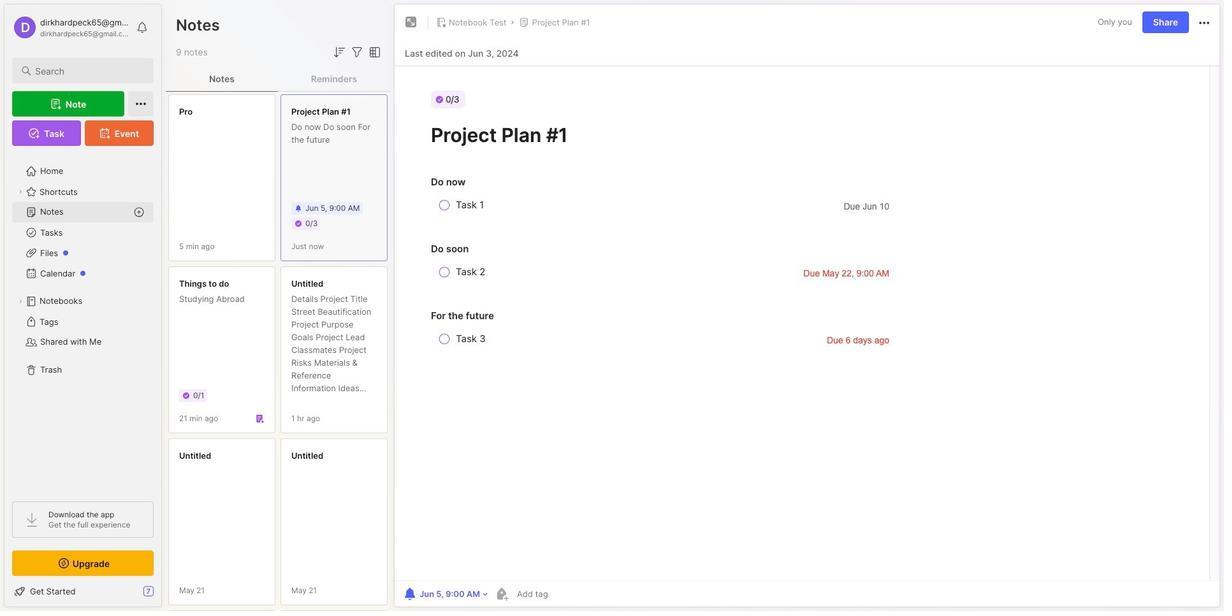 Task type: locate. For each thing, give the bounding box(es) containing it.
View options field
[[365, 45, 383, 60]]

tree
[[4, 154, 161, 491]]

tree inside main element
[[4, 154, 161, 491]]

None search field
[[35, 63, 142, 78]]

expand notebooks image
[[17, 298, 24, 306]]

More actions field
[[1197, 14, 1213, 30]]

Edit reminder field
[[401, 586, 489, 603]]

tab list
[[166, 66, 390, 92]]

Add filters field
[[350, 45, 365, 60]]

note window element
[[394, 4, 1221, 611]]

add filters image
[[350, 45, 365, 60]]

main element
[[0, 0, 166, 612]]

more actions image
[[1197, 15, 1213, 30]]

Help and Learning task checklist field
[[4, 582, 161, 602]]



Task type: describe. For each thing, give the bounding box(es) containing it.
Sort options field
[[332, 45, 347, 60]]

expand note image
[[404, 15, 419, 30]]

Add tag field
[[516, 589, 612, 600]]

add tag image
[[494, 587, 510, 602]]

none search field inside main element
[[35, 63, 142, 78]]

Note Editor text field
[[395, 66, 1220, 581]]

Search text field
[[35, 65, 142, 77]]

Account field
[[12, 15, 130, 40]]



Task type: vqa. For each thing, say whether or not it's contained in the screenshot.
"search box" in main element
yes



